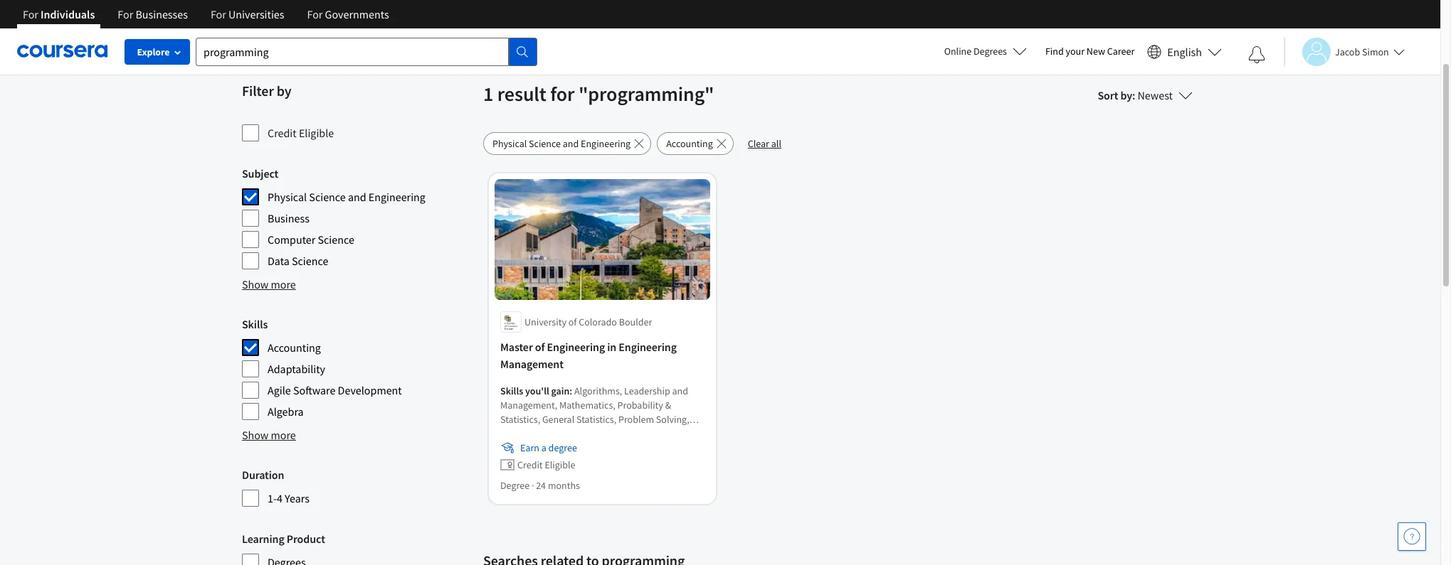 Task type: vqa. For each thing, say whether or not it's contained in the screenshot.
"Coursera" image
yes



Task type: locate. For each thing, give the bounding box(es) containing it.
1 horizontal spatial credit eligible
[[517, 459, 576, 472]]

for left individuals
[[23, 7, 38, 21]]

1 horizontal spatial of
[[569, 316, 577, 329]]

1 horizontal spatial eligible
[[545, 459, 576, 472]]

physical science and engineering down for
[[493, 137, 631, 150]]

jacob
[[1335, 45, 1360, 58]]

skills left you'll
[[500, 385, 523, 398]]

0 vertical spatial credit
[[268, 126, 297, 140]]

find your new career link
[[1038, 43, 1142, 61]]

of inside master of engineering in engineering management
[[535, 341, 545, 355]]

skills for skills you'll gain :
[[500, 385, 523, 398]]

1 horizontal spatial credit
[[517, 459, 543, 472]]

for businesses
[[118, 7, 188, 21]]

online degrees
[[944, 45, 1007, 58]]

learning
[[242, 532, 284, 547]]

0 vertical spatial more
[[271, 278, 296, 292]]

show down data
[[242, 278, 269, 292]]

show
[[242, 278, 269, 292], [242, 429, 269, 443]]

result
[[497, 81, 547, 107]]

of for university
[[569, 316, 577, 329]]

skills up adaptability
[[242, 317, 268, 332]]

explore button
[[125, 39, 190, 65]]

skills you'll gain :
[[500, 385, 574, 398]]

1 horizontal spatial physical science and engineering
[[493, 137, 631, 150]]

physical science and engineering up 'computer science'
[[268, 190, 426, 204]]

2 show more from the top
[[242, 429, 296, 443]]

physical science and engineering
[[493, 137, 631, 150], [268, 190, 426, 204]]

master of engineering in engineering management link
[[500, 339, 705, 373]]

show more down algebra
[[242, 429, 296, 443]]

for left 'businesses'
[[118, 7, 133, 21]]

and up 'computer science'
[[348, 190, 366, 204]]

science inside button
[[529, 137, 561, 150]]

by
[[277, 82, 291, 100], [1121, 88, 1133, 102]]

1 vertical spatial show
[[242, 429, 269, 443]]

0 horizontal spatial credit
[[268, 126, 297, 140]]

businesses
[[136, 7, 188, 21]]

credit down filter by
[[268, 126, 297, 140]]

and inside subject group
[[348, 190, 366, 204]]

governments
[[325, 7, 389, 21]]

accounting
[[666, 137, 713, 150], [268, 341, 321, 355]]

0 vertical spatial accounting
[[666, 137, 713, 150]]

for
[[550, 81, 575, 107]]

more for algebra
[[271, 429, 296, 443]]

1 vertical spatial of
[[535, 341, 545, 355]]

credit down earn
[[517, 459, 543, 472]]

newest
[[1138, 88, 1173, 102]]

more
[[271, 278, 296, 292], [271, 429, 296, 443]]

show down algebra
[[242, 429, 269, 443]]

physical inside button
[[493, 137, 527, 150]]

skills group
[[242, 316, 475, 421]]

and
[[563, 137, 579, 150], [348, 190, 366, 204]]

more down data
[[271, 278, 296, 292]]

by right the sort
[[1121, 88, 1133, 102]]

science
[[529, 137, 561, 150], [309, 190, 346, 204], [318, 233, 354, 247], [292, 254, 328, 268]]

1 horizontal spatial and
[[563, 137, 579, 150]]

1 vertical spatial skills
[[500, 385, 523, 398]]

gain
[[551, 385, 570, 398]]

0 vertical spatial physical
[[493, 137, 527, 150]]

banner navigation
[[11, 0, 400, 39]]

1 show from the top
[[242, 278, 269, 292]]

1 vertical spatial show more
[[242, 429, 296, 443]]

1 horizontal spatial by
[[1121, 88, 1133, 102]]

physical
[[493, 137, 527, 150], [268, 190, 307, 204]]

show more button down data
[[242, 276, 296, 293]]

for for universities
[[211, 7, 226, 21]]

0 vertical spatial physical science and engineering
[[493, 137, 631, 150]]

clear all button
[[739, 132, 790, 155]]

by for sort
[[1121, 88, 1133, 102]]

and down for
[[563, 137, 579, 150]]

0 horizontal spatial accounting
[[268, 341, 321, 355]]

new
[[1087, 45, 1105, 58]]

science down for
[[529, 137, 561, 150]]

boulder
[[619, 316, 652, 329]]

1 vertical spatial show more button
[[242, 427, 296, 444]]

0 vertical spatial eligible
[[299, 126, 334, 140]]

engineering
[[581, 137, 631, 150], [369, 190, 426, 204], [547, 341, 605, 355], [619, 341, 677, 355]]

1 vertical spatial more
[[271, 429, 296, 443]]

0 horizontal spatial by
[[277, 82, 291, 100]]

0 vertical spatial show more
[[242, 278, 296, 292]]

accounting up adaptability
[[268, 341, 321, 355]]

computer
[[268, 233, 316, 247]]

1 horizontal spatial skills
[[500, 385, 523, 398]]

skills
[[242, 317, 268, 332], [500, 385, 523, 398]]

0 horizontal spatial and
[[348, 190, 366, 204]]

degree
[[549, 442, 577, 455]]

science down 'computer science'
[[292, 254, 328, 268]]

None search field
[[196, 37, 537, 66]]

find your new career
[[1046, 45, 1135, 58]]

0 vertical spatial show more button
[[242, 276, 296, 293]]

sort
[[1098, 88, 1118, 102]]

show more down data
[[242, 278, 296, 292]]

1 vertical spatial physical
[[268, 190, 307, 204]]

credit eligible down earn a degree
[[517, 459, 576, 472]]

physical down the result
[[493, 137, 527, 150]]

show notifications image
[[1249, 46, 1266, 63]]

2 show from the top
[[242, 429, 269, 443]]

computer science
[[268, 233, 354, 247]]

0 vertical spatial skills
[[242, 317, 268, 332]]

show more button down algebra
[[242, 427, 296, 444]]

0 horizontal spatial of
[[535, 341, 545, 355]]

0 vertical spatial show
[[242, 278, 269, 292]]

university
[[525, 316, 567, 329]]

of left colorado
[[569, 316, 577, 329]]

1 show more from the top
[[242, 278, 296, 292]]

skills inside group
[[242, 317, 268, 332]]

duration
[[242, 468, 284, 483]]

credit
[[268, 126, 297, 140], [517, 459, 543, 472]]

more down algebra
[[271, 429, 296, 443]]

of up management
[[535, 341, 545, 355]]

filter by
[[242, 82, 291, 100]]

help center image
[[1404, 529, 1421, 546]]

eligible
[[299, 126, 334, 140], [545, 459, 576, 472]]

for
[[23, 7, 38, 21], [118, 7, 133, 21], [211, 7, 226, 21], [307, 7, 323, 21]]

subject
[[242, 167, 279, 181]]

clear
[[748, 137, 769, 150]]

science up data science
[[318, 233, 354, 247]]

2 more from the top
[[271, 429, 296, 443]]

colorado
[[579, 316, 617, 329]]

0 horizontal spatial :
[[570, 385, 572, 398]]

for left universities
[[211, 7, 226, 21]]

degree
[[500, 480, 530, 493]]

3 for from the left
[[211, 7, 226, 21]]

accounting down the "programming"
[[666, 137, 713, 150]]

skills for skills
[[242, 317, 268, 332]]

What do you want to learn? text field
[[196, 37, 509, 66]]

simon
[[1362, 45, 1389, 58]]

1 horizontal spatial physical
[[493, 137, 527, 150]]

of
[[569, 316, 577, 329], [535, 341, 545, 355]]

0 vertical spatial credit eligible
[[268, 126, 334, 140]]

your
[[1066, 45, 1085, 58]]

for left governments
[[307, 7, 323, 21]]

1 more from the top
[[271, 278, 296, 292]]

agile software development
[[268, 384, 402, 398]]

for for businesses
[[118, 7, 133, 21]]

physical up business
[[268, 190, 307, 204]]

years
[[285, 492, 310, 506]]

2 show more button from the top
[[242, 427, 296, 444]]

accounting button
[[657, 132, 734, 155]]

physical science and engineering inside button
[[493, 137, 631, 150]]

0 vertical spatial and
[[563, 137, 579, 150]]

1 for from the left
[[23, 7, 38, 21]]

jacob simon button
[[1284, 37, 1405, 66]]

english button
[[1142, 28, 1228, 75]]

agile
[[268, 384, 291, 398]]

english
[[1168, 44, 1202, 59]]

show more
[[242, 278, 296, 292], [242, 429, 296, 443]]

2 for from the left
[[118, 7, 133, 21]]

1 horizontal spatial accounting
[[666, 137, 713, 150]]

0 vertical spatial :
[[1133, 88, 1136, 102]]

credit eligible
[[268, 126, 334, 140], [517, 459, 576, 472]]

1 show more button from the top
[[242, 276, 296, 293]]

online
[[944, 45, 972, 58]]

1-
[[268, 492, 277, 506]]

by right filter
[[277, 82, 291, 100]]

credit eligible down filter by
[[268, 126, 334, 140]]

: right you'll
[[570, 385, 572, 398]]

coursera image
[[17, 40, 107, 63]]

0 horizontal spatial skills
[[242, 317, 268, 332]]

1 vertical spatial and
[[348, 190, 366, 204]]

career
[[1107, 45, 1135, 58]]

·
[[532, 480, 534, 493]]

0 vertical spatial of
[[569, 316, 577, 329]]

:
[[1133, 88, 1136, 102], [570, 385, 572, 398]]

for for individuals
[[23, 7, 38, 21]]

accounting inside accounting button
[[666, 137, 713, 150]]

1 vertical spatial physical science and engineering
[[268, 190, 426, 204]]

universities
[[229, 7, 284, 21]]

4 for from the left
[[307, 7, 323, 21]]

show more button
[[242, 276, 296, 293], [242, 427, 296, 444]]

0 horizontal spatial physical science and engineering
[[268, 190, 426, 204]]

1 vertical spatial accounting
[[268, 341, 321, 355]]

1 result for "programming"
[[483, 81, 714, 107]]

24
[[536, 480, 546, 493]]

for governments
[[307, 7, 389, 21]]

show more for data science
[[242, 278, 296, 292]]

learning product group
[[242, 531, 475, 566]]

0 horizontal spatial physical
[[268, 190, 307, 204]]

: left newest
[[1133, 88, 1136, 102]]



Task type: describe. For each thing, give the bounding box(es) containing it.
show for data science
[[242, 278, 269, 292]]

1 vertical spatial credit
[[517, 459, 543, 472]]

show more for algebra
[[242, 429, 296, 443]]

for for governments
[[307, 7, 323, 21]]

physical inside subject group
[[268, 190, 307, 204]]

development
[[338, 384, 402, 398]]

management
[[500, 358, 564, 372]]

1 vertical spatial eligible
[[545, 459, 576, 472]]

online degrees button
[[933, 36, 1038, 67]]

more for data science
[[271, 278, 296, 292]]

jacob simon
[[1335, 45, 1389, 58]]

for universities
[[211, 7, 284, 21]]

science up business
[[309, 190, 346, 204]]

0 horizontal spatial eligible
[[299, 126, 334, 140]]

clear all
[[748, 137, 782, 150]]

data science
[[268, 254, 328, 268]]

explore
[[137, 46, 170, 58]]

all
[[771, 137, 782, 150]]

learning product
[[242, 532, 325, 547]]

4
[[277, 492, 283, 506]]

degrees
[[974, 45, 1007, 58]]

individuals
[[41, 7, 95, 21]]

0 horizontal spatial credit eligible
[[268, 126, 334, 140]]

show for algebra
[[242, 429, 269, 443]]

by for filter
[[277, 82, 291, 100]]

master
[[500, 341, 533, 355]]

1-4 years
[[268, 492, 310, 506]]

in
[[607, 341, 617, 355]]

physical science and engineering button
[[483, 132, 651, 155]]

for individuals
[[23, 7, 95, 21]]

1 horizontal spatial :
[[1133, 88, 1136, 102]]

subject group
[[242, 165, 475, 270]]

algebra
[[268, 405, 304, 419]]

university of colorado boulder
[[525, 316, 652, 329]]

earn
[[520, 442, 540, 455]]

"programming"
[[579, 81, 714, 107]]

business
[[268, 211, 310, 226]]

1 vertical spatial :
[[570, 385, 572, 398]]

you'll
[[525, 385, 549, 398]]

master of engineering in engineering management
[[500, 341, 677, 372]]

a
[[541, 442, 547, 455]]

earn a degree
[[520, 442, 577, 455]]

physical science and engineering inside subject group
[[268, 190, 426, 204]]

sort by : newest
[[1098, 88, 1173, 102]]

degree · 24 months
[[500, 480, 580, 493]]

accounting inside skills group
[[268, 341, 321, 355]]

1 vertical spatial credit eligible
[[517, 459, 576, 472]]

months
[[548, 480, 580, 493]]

find
[[1046, 45, 1064, 58]]

engineering inside button
[[581, 137, 631, 150]]

and inside button
[[563, 137, 579, 150]]

duration group
[[242, 467, 475, 508]]

data
[[268, 254, 290, 268]]

show more button for algebra
[[242, 427, 296, 444]]

adaptability
[[268, 362, 325, 377]]

product
[[287, 532, 325, 547]]

engineering inside subject group
[[369, 190, 426, 204]]

of for master
[[535, 341, 545, 355]]

show more button for data science
[[242, 276, 296, 293]]

filter
[[242, 82, 274, 100]]

software
[[293, 384, 336, 398]]

1
[[483, 81, 493, 107]]



